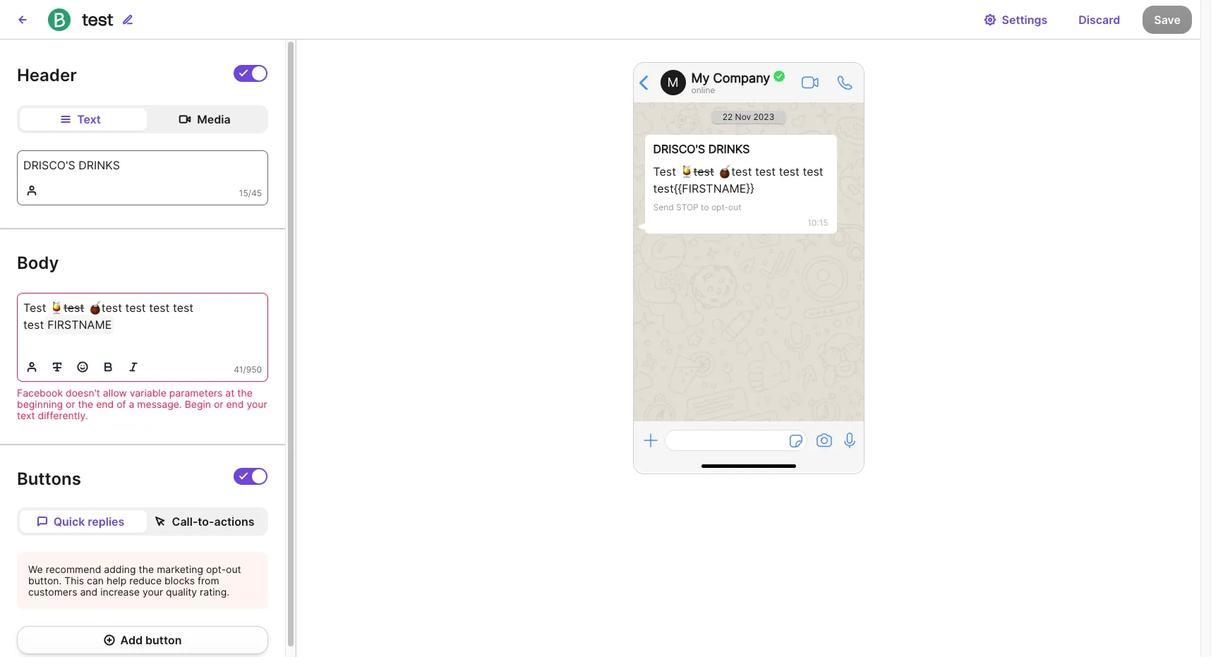 Task type: vqa. For each thing, say whether or not it's contained in the screenshot.
calls phone
no



Task type: describe. For each thing, give the bounding box(es) containing it.
media
[[197, 112, 231, 126]]

message.
[[137, 398, 182, 410]]

45
[[251, 188, 262, 198]]

company
[[713, 70, 770, 85]]

your for increase
[[142, 586, 163, 598]]

button
[[145, 633, 182, 647]]

opt- inside 'we recommend adding the marketing opt-out button. this can help reduce blocks from customers and increase your quality rating.'
[[206, 563, 226, 575]]

help
[[107, 575, 126, 587]]

add button button
[[17, 626, 268, 654]]

begin
[[185, 398, 211, 410]]

at
[[225, 387, 234, 399]]

adding
[[104, 563, 136, 575]]

of
[[117, 398, 126, 410]]

15
[[239, 188, 248, 198]]

2 or from the left
[[214, 398, 223, 410]]

media button
[[144, 108, 265, 131]]

15 / 45
[[239, 188, 262, 198]]

Rich Text Editor, main text field
[[18, 294, 267, 353]]

doesn't
[[66, 387, 100, 399]]

from
[[198, 575, 219, 587]]

back button image
[[17, 14, 28, 25]]

nov
[[735, 112, 751, 122]]

customers
[[28, 586, 77, 598]]

discard
[[1079, 12, 1120, 26]]

Rich Text Editor, main text field
[[18, 151, 267, 177]]

we recommend adding the marketing opt-out button. this can help reduce blocks from customers and increase your quality rating.
[[28, 563, 241, 598]]

quick replies
[[53, 515, 124, 529]]

0 horizontal spatial the
[[78, 398, 93, 410]]

🍹 for {{firstname}}
[[679, 164, 693, 179]]

your for end
[[247, 398, 267, 410]]

drisco's drinks inside text box
[[23, 158, 120, 172]]

text button
[[20, 108, 141, 131]]

0 vertical spatial drinks
[[708, 142, 750, 156]]

my company online
[[691, 70, 770, 95]]

to
[[701, 202, 709, 212]]

🧉test test test test test for {{firstname}}
[[653, 164, 827, 195]]

text
[[77, 112, 101, 126]]

edit template name image
[[122, 14, 133, 25]]

1 horizontal spatial drisco's drinks
[[653, 142, 750, 156]]

call-to-actions
[[172, 515, 254, 529]]

/ for test 🍹
[[243, 364, 246, 375]]

1 or from the left
[[66, 398, 75, 410]]

m
[[667, 75, 679, 90]]

send
[[653, 202, 674, 212]]

blocks
[[164, 575, 195, 587]]

discard button
[[1067, 5, 1132, 34]]

beginning
[[17, 398, 63, 410]]

🍹 for firstname
[[49, 301, 64, 315]]

test 🍹 test for firstname
[[23, 301, 84, 315]]

recommend
[[46, 563, 101, 575]]

22 nov 2023
[[722, 112, 774, 122]]

call-to-actions button
[[144, 510, 265, 533]]

replies
[[88, 515, 124, 529]]

marketing
[[157, 563, 203, 575]]

actions
[[214, 515, 254, 529]]

send stop to opt-out 10:15
[[653, 202, 828, 228]]

variable
[[130, 387, 166, 399]]



Task type: locate. For each thing, give the bounding box(es) containing it.
your inside 'we recommend adding the marketing opt-out button. this can help reduce blocks from customers and increase your quality rating.'
[[142, 586, 163, 598]]

drinks down text
[[78, 158, 120, 172]]

firstname
[[47, 318, 112, 332]]

{{firstname}}
[[674, 181, 754, 195]]

0 horizontal spatial drisco's drinks
[[23, 158, 120, 172]]

1 vertical spatial 🧉test
[[87, 301, 122, 315]]

1 vertical spatial 🍹
[[49, 301, 64, 315]]

to-
[[198, 515, 214, 529]]

test 🍹 test up {{firstname}}
[[653, 164, 714, 179]]

add button
[[120, 633, 182, 647]]

end left of
[[96, 398, 114, 410]]

out down {{firstname}}
[[728, 202, 741, 212]]

1 vertical spatial opt-
[[206, 563, 226, 575]]

1 vertical spatial out
[[226, 563, 241, 575]]

drinks
[[708, 142, 750, 156], [78, 158, 120, 172]]

1 horizontal spatial test
[[653, 164, 676, 179]]

quality
[[166, 586, 197, 598]]

950
[[246, 364, 262, 375]]

🧉test
[[717, 164, 752, 179], [87, 301, 122, 315]]

41
[[234, 364, 243, 375]]

test 🍹 test up firstname
[[23, 301, 84, 315]]

0 vertical spatial drisco's drinks
[[653, 142, 750, 156]]

this
[[64, 575, 84, 587]]

/
[[248, 188, 251, 198], [243, 364, 246, 375]]

0 horizontal spatial 🍹
[[49, 301, 64, 315]]

my
[[691, 70, 710, 85]]

out inside 'we recommend adding the marketing opt-out button. this can help reduce blocks from customers and increase your quality rating.'
[[226, 563, 241, 575]]

1 horizontal spatial end
[[226, 398, 244, 410]]

0 horizontal spatial drisco's
[[23, 158, 75, 172]]

1 horizontal spatial /
[[248, 188, 251, 198]]

0 horizontal spatial drinks
[[78, 158, 120, 172]]

reduce
[[129, 575, 162, 587]]

a
[[129, 398, 134, 410]]

quick
[[53, 515, 85, 529]]

drisco's drinks
[[653, 142, 750, 156], [23, 158, 120, 172]]

1 vertical spatial your
[[142, 586, 163, 598]]

2 end from the left
[[226, 398, 244, 410]]

drisco's drinks down text "button"
[[23, 158, 120, 172]]

differently.
[[38, 409, 88, 421]]

facebook doesn't allow variable parameters at the beginning or the end of a message. begin or end your text differently.
[[17, 387, 267, 421]]

out right from
[[226, 563, 241, 575]]

rating.
[[200, 586, 229, 598]]

22
[[722, 112, 733, 122]]

text
[[17, 409, 35, 421]]

None checkbox
[[234, 65, 267, 82]]

header
[[17, 65, 77, 86]]

quick replies button
[[20, 510, 141, 533]]

0 vertical spatial test 🍹 test
[[653, 164, 714, 179]]

🧉test up {{firstname}}
[[717, 164, 752, 179]]

or right beginning
[[66, 398, 75, 410]]

🧉test for {{firstname}}
[[717, 164, 752, 179]]

increase
[[100, 586, 140, 598]]

can
[[87, 575, 104, 587]]

2023
[[753, 112, 774, 122]]

we
[[28, 563, 43, 575]]

0 horizontal spatial end
[[96, 398, 114, 410]]

test down 'body'
[[23, 301, 46, 315]]

settings
[[1002, 12, 1047, 26]]

1 horizontal spatial 🧉test
[[717, 164, 752, 179]]

test 🍹 test inside rich text editor, main text box
[[23, 301, 84, 315]]

your right at
[[247, 398, 267, 410]]

0 horizontal spatial /
[[243, 364, 246, 375]]

and
[[80, 586, 98, 598]]

1 horizontal spatial drisco's
[[653, 142, 705, 156]]

0 vertical spatial 🧉test
[[717, 164, 752, 179]]

buttons
[[17, 469, 81, 489]]

🧉test test test test test inside rich text editor, main text box
[[23, 301, 193, 332]]

/ for drisco's drinks
[[248, 188, 251, 198]]

drisco's
[[653, 142, 705, 156], [23, 158, 75, 172]]

🍹 up firstname
[[49, 301, 64, 315]]

0 horizontal spatial test 🍹 test
[[23, 301, 84, 315]]

1 horizontal spatial test 🍹 test
[[653, 164, 714, 179]]

out
[[728, 202, 741, 212], [226, 563, 241, 575]]

the right adding
[[139, 563, 154, 575]]

1 horizontal spatial 🍹
[[679, 164, 693, 179]]

🧉test for firstname
[[87, 301, 122, 315]]

1 vertical spatial 🧉test test test test test
[[23, 301, 193, 332]]

test up send
[[653, 164, 676, 179]]

🧉test test test test test
[[653, 164, 827, 195], [23, 301, 193, 332]]

0 vertical spatial out
[[728, 202, 741, 212]]

0 vertical spatial /
[[248, 188, 251, 198]]

drinks down 22
[[708, 142, 750, 156]]

0 vertical spatial 🧉test test test test test
[[653, 164, 827, 195]]

0 horizontal spatial or
[[66, 398, 75, 410]]

1 vertical spatial drisco's
[[23, 158, 75, 172]]

1 vertical spatial test 🍹 test
[[23, 301, 84, 315]]

1 vertical spatial drinks
[[78, 158, 120, 172]]

drisco's inside text box
[[23, 158, 75, 172]]

save
[[1154, 12, 1181, 26]]

1 horizontal spatial your
[[247, 398, 267, 410]]

opt- right the to
[[711, 202, 728, 212]]

drisco's drinks down 22
[[653, 142, 750, 156]]

the
[[237, 387, 253, 399], [78, 398, 93, 410], [139, 563, 154, 575]]

end down 41
[[226, 398, 244, 410]]

0 horizontal spatial opt-
[[206, 563, 226, 575]]

online
[[691, 84, 715, 95]]

0 vertical spatial opt-
[[711, 202, 728, 212]]

1 horizontal spatial the
[[139, 563, 154, 575]]

1 horizontal spatial drinks
[[708, 142, 750, 156]]

opt- up rating.
[[206, 563, 226, 575]]

button.
[[28, 575, 62, 587]]

test 🍹 test
[[653, 164, 714, 179], [23, 301, 84, 315]]

0 horizontal spatial your
[[142, 586, 163, 598]]

your left quality
[[142, 586, 163, 598]]

0 horizontal spatial out
[[226, 563, 241, 575]]

the left the allow
[[78, 398, 93, 410]]

save button
[[1143, 5, 1192, 34]]

1 horizontal spatial out
[[728, 202, 741, 212]]

0 vertical spatial test
[[653, 164, 676, 179]]

1 vertical spatial drisco's drinks
[[23, 158, 120, 172]]

test
[[82, 9, 113, 29], [693, 164, 714, 179], [755, 164, 776, 179], [779, 164, 800, 179], [803, 164, 823, 179], [653, 181, 674, 195], [64, 301, 84, 315], [125, 301, 146, 315], [149, 301, 170, 315], [173, 301, 193, 315], [23, 318, 44, 332]]

1 horizontal spatial opt-
[[711, 202, 728, 212]]

1 vertical spatial /
[[243, 364, 246, 375]]

test
[[653, 164, 676, 179], [23, 301, 46, 315]]

parameters
[[169, 387, 223, 399]]

🍹 inside rich text editor, main text box
[[49, 301, 64, 315]]

your
[[247, 398, 267, 410], [142, 586, 163, 598]]

1 vertical spatial test
[[23, 301, 46, 315]]

drisco's up {{firstname}}
[[653, 142, 705, 156]]

0 vertical spatial drisco's
[[653, 142, 705, 156]]

the right at
[[237, 387, 253, 399]]

🧉test test test test test for firstname
[[23, 301, 193, 332]]

41 / 950
[[234, 364, 262, 375]]

0 horizontal spatial 🧉test test test test test
[[23, 301, 193, 332]]

test 🍹 test for {{firstname}}
[[653, 164, 714, 179]]

stop
[[676, 202, 698, 212]]

settings button
[[972, 5, 1059, 34]]

opt-
[[711, 202, 728, 212], [206, 563, 226, 575]]

1 end from the left
[[96, 398, 114, 410]]

0 horizontal spatial test
[[23, 301, 46, 315]]

1 horizontal spatial or
[[214, 398, 223, 410]]

🧉test up firstname
[[87, 301, 122, 315]]

add
[[120, 633, 143, 647]]

body
[[17, 253, 59, 273]]

test for firstname
[[23, 301, 46, 315]]

None checkbox
[[234, 468, 267, 485]]

0 horizontal spatial 🧉test
[[87, 301, 122, 315]]

drinks inside text box
[[78, 158, 120, 172]]

the inside 'we recommend adding the marketing opt-out button. this can help reduce blocks from customers and increase your quality rating.'
[[139, 563, 154, 575]]

test inside rich text editor, main text box
[[23, 301, 46, 315]]

opt- inside send stop to opt-out 10:15
[[711, 202, 728, 212]]

test for {{firstname}}
[[653, 164, 676, 179]]

your inside facebook doesn't allow variable parameters at the beginning or the end of a message. begin or end your text differently.
[[247, 398, 267, 410]]

or left at
[[214, 398, 223, 410]]

allow
[[103, 387, 127, 399]]

10:15
[[808, 217, 828, 228]]

or
[[66, 398, 75, 410], [214, 398, 223, 410]]

call-
[[172, 515, 198, 529]]

facebook
[[17, 387, 63, 399]]

🍹 up {{firstname}}
[[679, 164, 693, 179]]

0 vertical spatial 🍹
[[679, 164, 693, 179]]

2 horizontal spatial the
[[237, 387, 253, 399]]

drisco's down text "button"
[[23, 158, 75, 172]]

dialog
[[1200, 0, 1211, 657]]

🧉test inside rich text editor, main text box
[[87, 301, 122, 315]]

🍹
[[679, 164, 693, 179], [49, 301, 64, 315]]

out inside send stop to opt-out 10:15
[[728, 202, 741, 212]]

1 horizontal spatial 🧉test test test test test
[[653, 164, 827, 195]]

end
[[96, 398, 114, 410], [226, 398, 244, 410]]

0 vertical spatial your
[[247, 398, 267, 410]]



